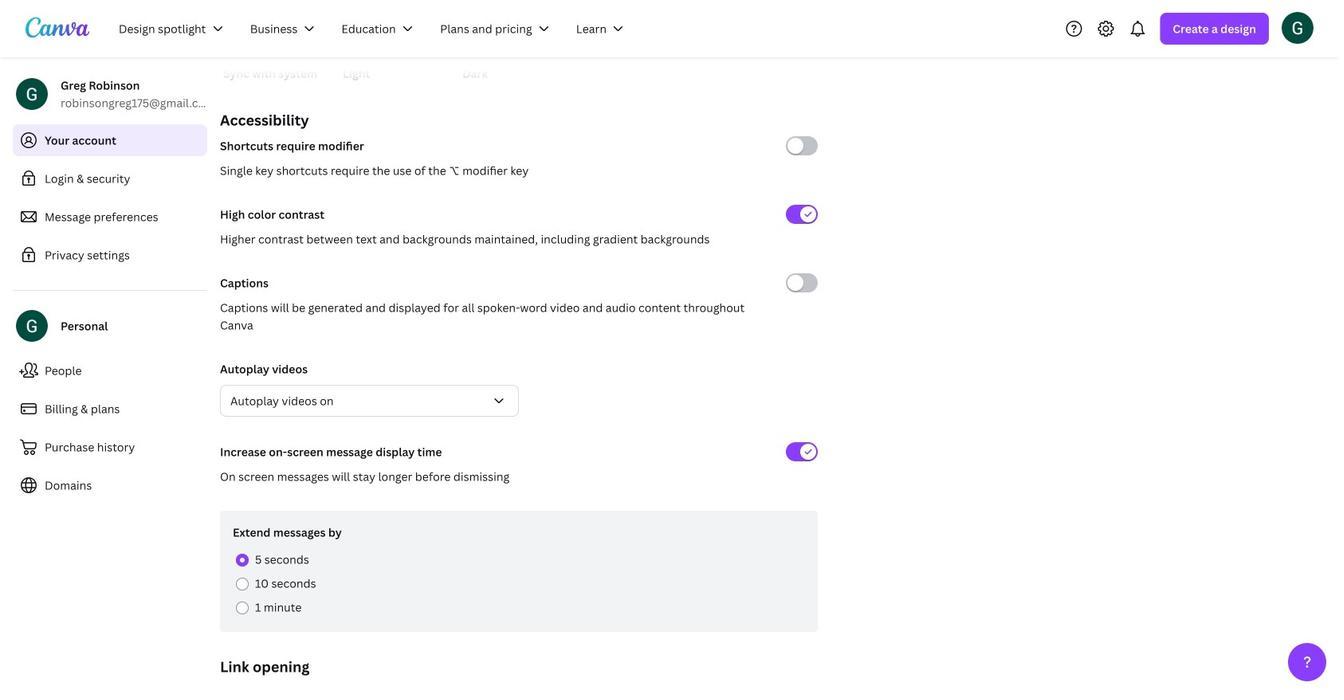 Task type: vqa. For each thing, say whether or not it's contained in the screenshot.
search box
no



Task type: describe. For each thing, give the bounding box(es) containing it.
top level navigation element
[[108, 13, 641, 45]]



Task type: locate. For each thing, give the bounding box(es) containing it.
option group
[[233, 548, 806, 620]]

greg robinson image
[[1283, 12, 1314, 44]]

None button
[[223, 0, 330, 82], [343, 0, 450, 82], [463, 0, 569, 82], [220, 385, 519, 417], [223, 0, 330, 82], [343, 0, 450, 82], [463, 0, 569, 82], [220, 385, 519, 417]]



